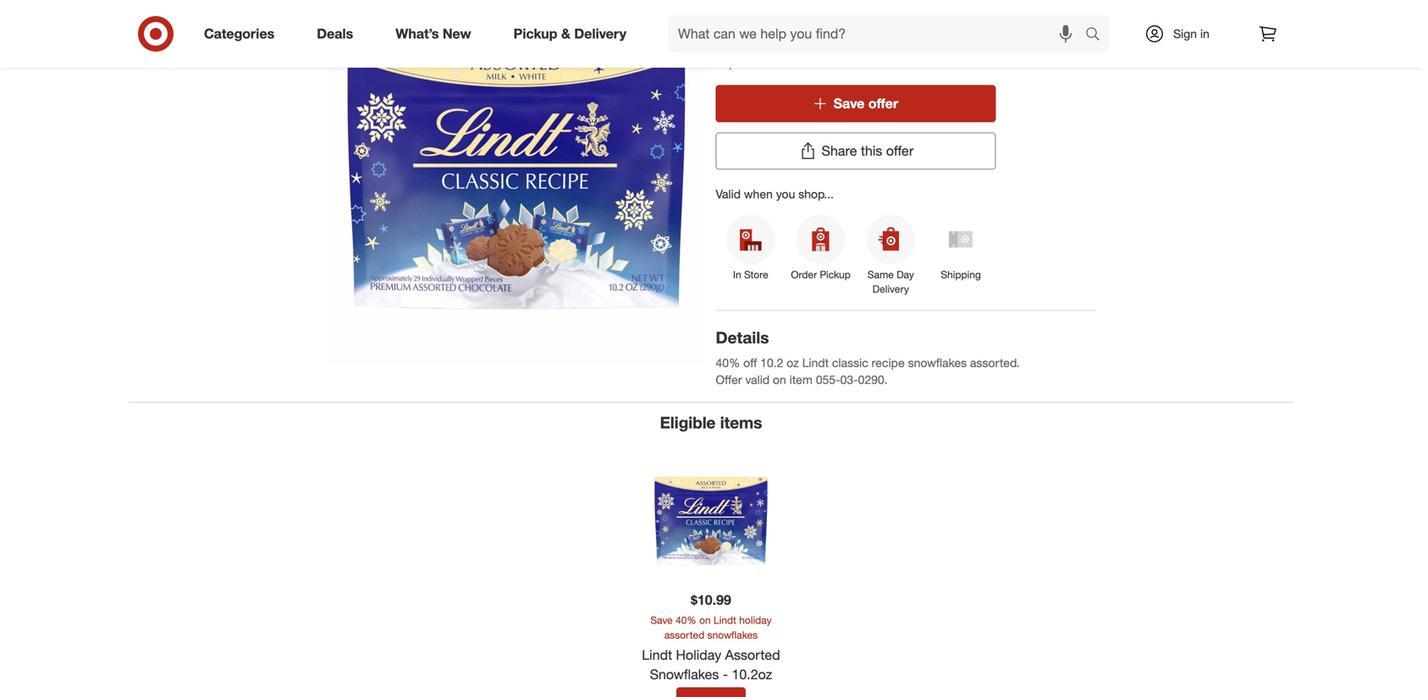 Task type: vqa. For each thing, say whether or not it's contained in the screenshot.
Sponsored corresponding to $32.99
no



Task type: describe. For each thing, give the bounding box(es) containing it.
40% inside details 40% off 10.2 oz lindt classic recipe snowflakes assorted. offer valid on item 055-03-0290.
[[716, 356, 740, 370]]

expires
[[716, 56, 755, 70]]

recipe
[[872, 356, 905, 370]]

lindt inside details 40% off 10.2 oz lindt classic recipe snowflakes assorted. offer valid on item 055-03-0290.
[[802, 356, 829, 370]]

snowflakes
[[650, 666, 719, 683]]

assorted inside $10.99 save 40% on lindt holiday assorted snowflakes lindt holiday assorted snowflakes - 10.2oz
[[664, 629, 705, 641]]

offer inside 'button'
[[886, 143, 914, 159]]

delivery for &
[[574, 25, 626, 42]]

same
[[868, 268, 894, 281]]

save offer
[[834, 95, 898, 112]]

shop...
[[798, 187, 834, 202]]

in
[[733, 268, 741, 281]]

classic
[[832, 356, 868, 370]]

december
[[758, 56, 814, 70]]

save inside button
[[834, 95, 865, 112]]

off
[[743, 356, 757, 370]]

categories link
[[190, 15, 296, 52]]

order
[[791, 268, 817, 281]]

deals link
[[302, 15, 374, 52]]

lindt up snowflakes
[[642, 647, 672, 664]]

10.2oz
[[732, 666, 772, 683]]

what's new link
[[381, 15, 492, 52]]

sign in
[[1173, 26, 1209, 41]]

03-
[[840, 373, 858, 387]]

deals
[[317, 25, 353, 42]]

search button
[[1078, 15, 1118, 56]]

•
[[844, 56, 850, 70]]

same day delivery
[[868, 268, 914, 296]]

save inside $10.99 save 40% on lindt holiday assorted snowflakes lindt holiday assorted snowflakes - 10.2oz
[[650, 614, 673, 627]]

sign
[[1173, 26, 1197, 41]]

items
[[720, 413, 762, 433]]

0 horizontal spatial pickup
[[514, 25, 557, 42]]

new
[[443, 25, 471, 42]]

details
[[716, 328, 769, 347]]

on inside $10.99 save 40% on lindt holiday assorted snowflakes lindt holiday assorted snowflakes - 10.2oz
[[699, 614, 711, 627]]

-
[[723, 666, 728, 683]]



Task type: locate. For each thing, give the bounding box(es) containing it.
$10.99
[[691, 592, 731, 608]]

0 vertical spatial snowflakes
[[880, 29, 960, 48]]

assorted inside lindt holiday assorted snowflakes expires december 16th •
[[812, 29, 876, 48]]

1 vertical spatial offer
[[886, 143, 914, 159]]

categories
[[204, 25, 274, 42]]

what's new
[[396, 25, 471, 42]]

0 horizontal spatial save
[[650, 614, 673, 627]]

1 vertical spatial save
[[650, 614, 673, 627]]

40% inside $10.99 save 40% on lindt holiday assorted snowflakes lindt holiday assorted snowflakes - 10.2oz
[[676, 614, 696, 627]]

40%
[[716, 356, 740, 370], [676, 614, 696, 627]]

1 horizontal spatial pickup
[[820, 268, 851, 281]]

valid
[[745, 373, 770, 387]]

0 vertical spatial 40%
[[716, 356, 740, 370]]

lindt
[[716, 29, 752, 48], [802, 356, 829, 370], [714, 614, 736, 627], [642, 647, 672, 664]]

0 horizontal spatial 40%
[[676, 614, 696, 627]]

lindt down $10.99
[[714, 614, 736, 627]]

0 vertical spatial pickup
[[514, 25, 557, 42]]

you
[[776, 187, 795, 202]]

on
[[773, 373, 786, 387], [699, 614, 711, 627]]

0 vertical spatial holiday
[[756, 29, 808, 48]]

lindt up expires
[[716, 29, 752, 48]]

pickup
[[514, 25, 557, 42], [820, 268, 851, 281]]

offer inside button
[[868, 95, 898, 112]]

0290.
[[858, 373, 888, 387]]

1 vertical spatial pickup
[[820, 268, 851, 281]]

snowflakes inside details 40% off 10.2 oz lindt classic recipe snowflakes assorted. offer valid on item 055-03-0290.
[[908, 356, 967, 370]]

sign in link
[[1130, 15, 1236, 52]]

offer
[[868, 95, 898, 112], [886, 143, 914, 159]]

in store
[[733, 268, 768, 281]]

item
[[790, 373, 813, 387]]

1 horizontal spatial delivery
[[873, 283, 909, 296]]

assorted
[[812, 29, 876, 48], [664, 629, 705, 641]]

lindt holiday assorted snowflakes expires december 16th •
[[716, 29, 960, 70]]

delivery
[[574, 25, 626, 42], [873, 283, 909, 296]]

pickup & delivery link
[[499, 15, 648, 52]]

$10.99 save 40% on lindt holiday assorted snowflakes lindt holiday assorted snowflakes - 10.2oz
[[642, 592, 780, 683]]

10.2
[[760, 356, 783, 370]]

1 horizontal spatial on
[[773, 373, 786, 387]]

What can we help you find? suggestions appear below search field
[[668, 15, 1089, 52]]

holiday up assorted
[[739, 614, 772, 627]]

save
[[834, 95, 865, 112], [650, 614, 673, 627]]

on down $10.99
[[699, 614, 711, 627]]

1 vertical spatial on
[[699, 614, 711, 627]]

order pickup
[[791, 268, 851, 281]]

pickup left &
[[514, 25, 557, 42]]

1 vertical spatial snowflakes
[[908, 356, 967, 370]]

holiday
[[676, 647, 721, 664]]

shipping
[[941, 268, 981, 281]]

0 vertical spatial on
[[773, 373, 786, 387]]

40% down $10.99
[[676, 614, 696, 627]]

assorted up the •
[[812, 29, 876, 48]]

on down 10.2
[[773, 373, 786, 387]]

assorted.
[[970, 356, 1020, 370]]

1 vertical spatial 40%
[[676, 614, 696, 627]]

055-
[[816, 373, 840, 387]]

holiday up december at the top right of the page
[[756, 29, 808, 48]]

delivery for day
[[873, 283, 909, 296]]

1 horizontal spatial assorted
[[812, 29, 876, 48]]

oz
[[787, 356, 799, 370]]

details 40% off 10.2 oz lindt classic recipe snowflakes assorted. offer valid on item 055-03-0290.
[[716, 328, 1020, 387]]

save down the •
[[834, 95, 865, 112]]

snowflakes inside $10.99 save 40% on lindt holiday assorted snowflakes lindt holiday assorted snowflakes - 10.2oz
[[707, 629, 758, 641]]

share this offer
[[822, 143, 914, 159]]

0 vertical spatial save
[[834, 95, 865, 112]]

0 vertical spatial delivery
[[574, 25, 626, 42]]

1 horizontal spatial 40%
[[716, 356, 740, 370]]

2 vertical spatial snowflakes
[[707, 629, 758, 641]]

search
[[1078, 27, 1118, 44]]

1 vertical spatial delivery
[[873, 283, 909, 296]]

when
[[744, 187, 773, 202]]

this
[[861, 143, 882, 159]]

valid when you shop...
[[716, 187, 834, 202]]

holiday
[[756, 29, 808, 48], [739, 614, 772, 627]]

delivery right &
[[574, 25, 626, 42]]

eligible items
[[660, 413, 762, 433]]

0 horizontal spatial on
[[699, 614, 711, 627]]

1 vertical spatial assorted
[[664, 629, 705, 641]]

assorted up the holiday
[[664, 629, 705, 641]]

offer right this at the top right
[[886, 143, 914, 159]]

0 horizontal spatial assorted
[[664, 629, 705, 641]]

holiday inside lindt holiday assorted snowflakes expires december 16th •
[[756, 29, 808, 48]]

on inside details 40% off 10.2 oz lindt classic recipe snowflakes assorted. offer valid on item 055-03-0290.
[[773, 373, 786, 387]]

eligible
[[660, 413, 716, 433]]

lindt up 055-
[[802, 356, 829, 370]]

valid
[[716, 187, 741, 202]]

delivery inside "same day delivery"
[[873, 283, 909, 296]]

16th
[[817, 56, 841, 70]]

holiday inside $10.99 save 40% on lindt holiday assorted snowflakes lindt holiday assorted snowflakes - 10.2oz
[[739, 614, 772, 627]]

share this offer button
[[716, 133, 996, 170]]

&
[[561, 25, 570, 42]]

40% up the offer
[[716, 356, 740, 370]]

1 vertical spatial holiday
[[739, 614, 772, 627]]

save up snowflakes
[[650, 614, 673, 627]]

share
[[822, 143, 857, 159]]

snowflakes
[[880, 29, 960, 48], [908, 356, 967, 370], [707, 629, 758, 641]]

0 vertical spatial offer
[[868, 95, 898, 112]]

1 horizontal spatial save
[[834, 95, 865, 112]]

offer
[[716, 373, 742, 387]]

delivery down the same
[[873, 283, 909, 296]]

snowflakes inside lindt holiday assorted snowflakes expires december 16th •
[[880, 29, 960, 48]]

pickup right order
[[820, 268, 851, 281]]

offer up this at the top right
[[868, 95, 898, 112]]

store
[[744, 268, 768, 281]]

0 vertical spatial assorted
[[812, 29, 876, 48]]

day
[[897, 268, 914, 281]]

pickup & delivery
[[514, 25, 626, 42]]

lindt inside lindt holiday assorted snowflakes expires december 16th •
[[716, 29, 752, 48]]

in
[[1200, 26, 1209, 41]]

what's
[[396, 25, 439, 42]]

assorted
[[725, 647, 780, 664]]

save offer button
[[716, 85, 996, 122]]

0 horizontal spatial delivery
[[574, 25, 626, 42]]



